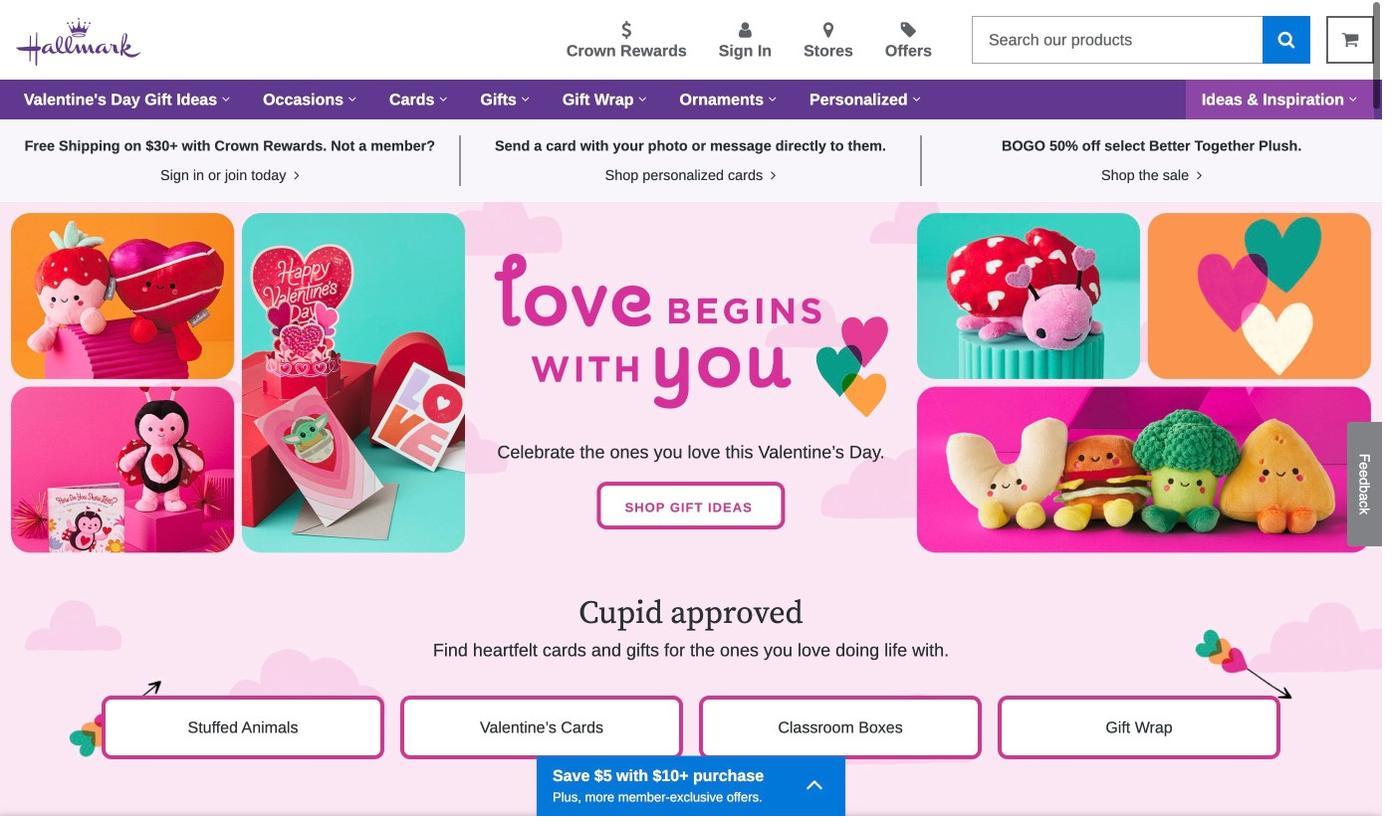 Task type: vqa. For each thing, say whether or not it's contained in the screenshot.
Banner
yes



Task type: describe. For each thing, give the bounding box(es) containing it.
1 vertical spatial banner
[[94, 595, 1289, 665]]

Search our products search field
[[972, 16, 1263, 64]]



Task type: locate. For each thing, give the bounding box(es) containing it.
valentine's day cards image
[[0, 792, 1383, 817]]

shopping cart image
[[1343, 30, 1359, 48]]

None search field
[[972, 16, 1311, 64]]

0 vertical spatial banner
[[0, 0, 1383, 120]]

cupid approved image
[[0, 564, 1383, 817]]

none search field inside banner
[[972, 16, 1311, 64]]

images of valentine's day better togethers, cards, and plushes on a light pink background with clouds image
[[0, 202, 1383, 564]]

menu bar inside banner
[[8, 80, 1375, 120]]

hallmark image
[[16, 18, 142, 66]]

region
[[0, 564, 1383, 817]]

search image
[[1279, 30, 1296, 48]]

banner
[[0, 0, 1383, 120], [94, 595, 1289, 665]]

menu
[[173, 17, 956, 63]]

main content
[[0, 120, 1383, 817]]

menu bar
[[8, 80, 1375, 120]]

icon image
[[290, 168, 300, 183], [767, 168, 776, 183], [1194, 168, 1203, 183], [806, 771, 824, 799]]



